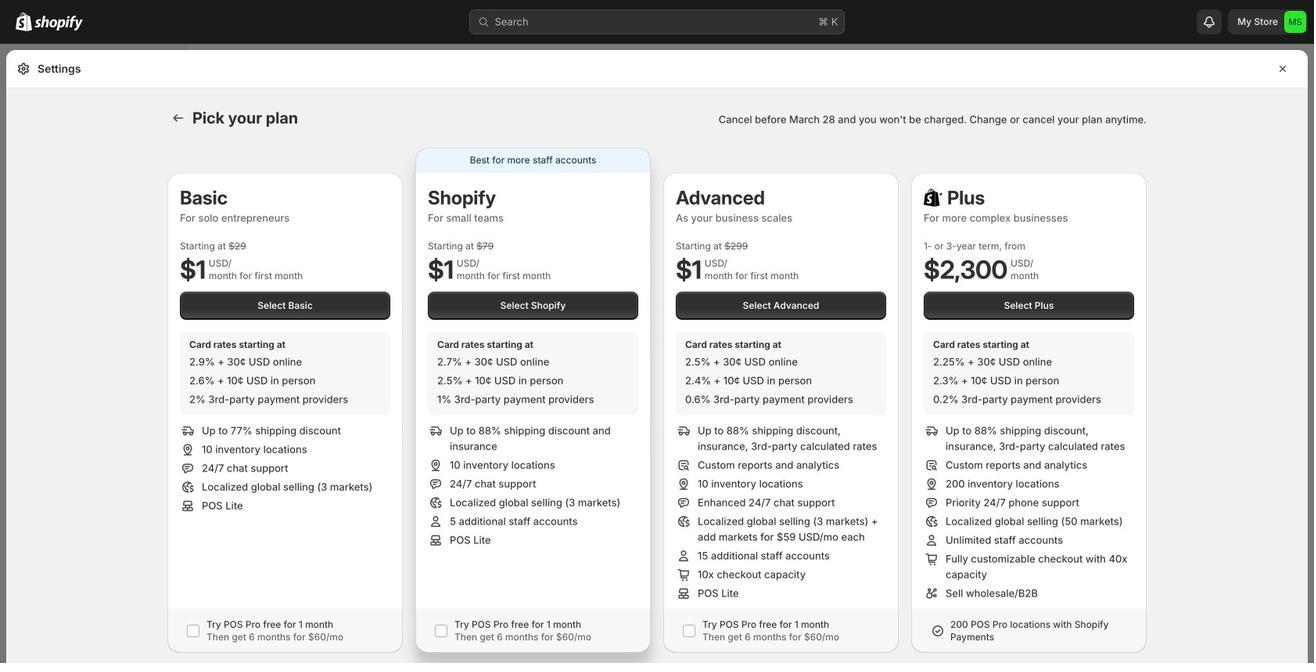 Task type: vqa. For each thing, say whether or not it's contained in the screenshot.
dialog
no



Task type: locate. For each thing, give the bounding box(es) containing it.
shopify image
[[16, 12, 32, 31]]



Task type: describe. For each thing, give the bounding box(es) containing it.
my store image
[[1285, 11, 1306, 33]]

shopify image
[[34, 15, 83, 31]]

settings dialog
[[6, 50, 1308, 663]]



